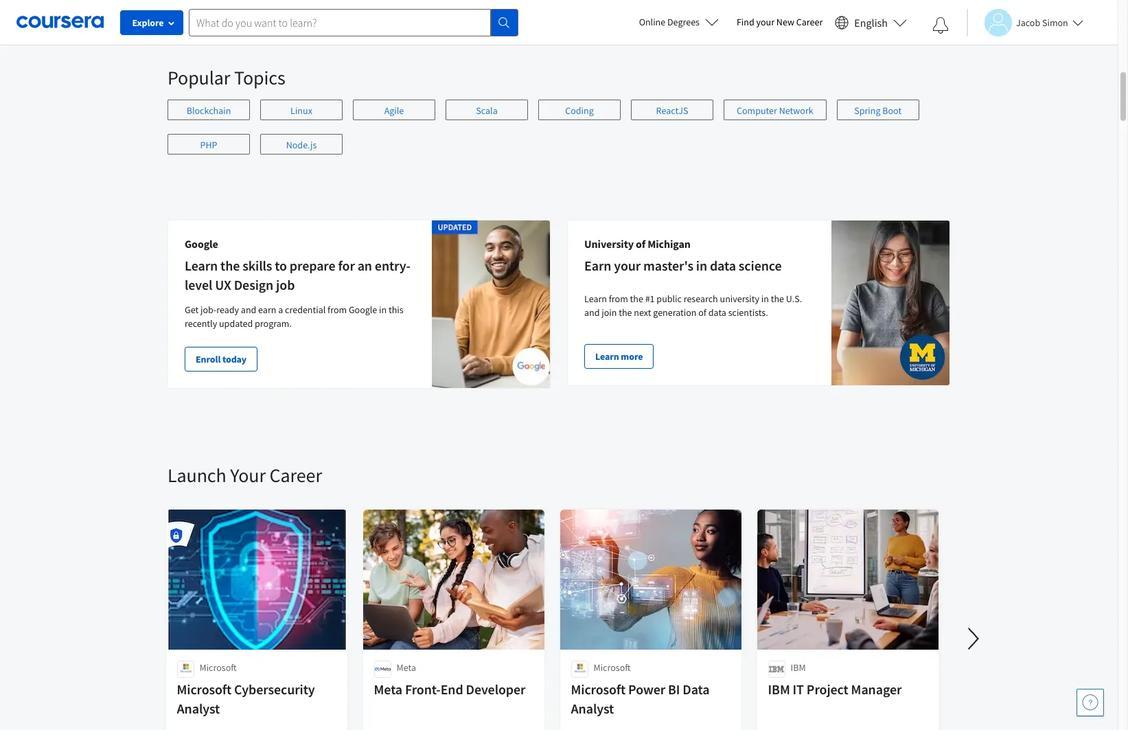 Task type: locate. For each thing, give the bounding box(es) containing it.
learn from the #1 public research university in the u.s. and join the next generation of data scientists.
[[585, 293, 802, 319]]

meta for meta front-end developer
[[374, 681, 403, 698]]

coursera image
[[16, 11, 104, 33]]

google
[[185, 237, 218, 251], [349, 304, 377, 316]]

1 horizontal spatial analyst
[[572, 700, 615, 717]]

bi
[[669, 681, 681, 698]]

learn up level
[[185, 257, 218, 274]]

0 horizontal spatial analyst
[[177, 700, 220, 717]]

from
[[609, 293, 628, 305], [328, 304, 347, 316]]

linux
[[291, 104, 312, 117]]

the right join at the right
[[619, 306, 632, 319]]

1 horizontal spatial google
[[349, 304, 377, 316]]

help center image
[[1083, 694, 1099, 711]]

get job-ready and earn a credential from google in this recently updated program.
[[185, 304, 404, 330]]

0 vertical spatial list
[[168, 21, 940, 36]]

network
[[779, 104, 814, 117]]

google inside get job-ready and earn a credential from google in this recently updated program.
[[349, 304, 377, 316]]

spring boot
[[855, 104, 902, 117]]

0 vertical spatial ibm
[[791, 662, 807, 674]]

1 vertical spatial ibm
[[769, 681, 791, 698]]

boot
[[883, 104, 902, 117]]

blockchain link
[[168, 100, 250, 120]]

learn for learn from the #1 public research university in the u.s. and join the next generation of data scientists.
[[585, 293, 607, 305]]

0 horizontal spatial and
[[241, 304, 256, 316]]

of left the michigan
[[636, 237, 646, 251]]

get
[[185, 304, 199, 316]]

1 vertical spatial google
[[349, 304, 377, 316]]

computer network link
[[724, 100, 827, 120]]

generation
[[653, 306, 697, 319]]

0 vertical spatial meta
[[397, 662, 417, 674]]

research
[[684, 293, 718, 305]]

1 horizontal spatial from
[[609, 293, 628, 305]]

computer
[[737, 104, 778, 117]]

microsoft down microsoft image on the left bottom of page
[[177, 681, 232, 698]]

ibm
[[791, 662, 807, 674], [769, 681, 791, 698]]

from inside learn from the #1 public research university in the u.s. and join the next generation of data scientists.
[[609, 293, 628, 305]]

computer network
[[737, 104, 814, 117]]

0 vertical spatial learn
[[185, 257, 218, 274]]

microsoft
[[200, 662, 237, 674], [594, 662, 631, 674], [177, 681, 232, 698], [572, 681, 626, 698]]

data
[[683, 681, 710, 698]]

today
[[223, 353, 247, 365]]

program.
[[255, 317, 292, 330]]

0 horizontal spatial career
[[270, 463, 322, 488]]

google left this
[[349, 304, 377, 316]]

enroll today link
[[185, 347, 258, 372]]

master's
[[644, 257, 694, 274]]

data down research
[[709, 306, 727, 319]]

1 horizontal spatial ibm
[[791, 662, 807, 674]]

public
[[657, 293, 682, 305]]

learn up join at the right
[[585, 293, 607, 305]]

ibm it project manager
[[769, 681, 902, 698]]

2 list from the top
[[168, 100, 951, 168]]

1 analyst from the left
[[177, 700, 220, 717]]

your right find
[[757, 16, 775, 28]]

degrees
[[668, 16, 700, 28]]

list
[[168, 21, 940, 36], [168, 100, 951, 168]]

in up scientists.
[[762, 293, 769, 305]]

spring boot link
[[837, 100, 920, 120]]

0 vertical spatial data
[[710, 257, 736, 274]]

job-
[[201, 304, 217, 316]]

0 vertical spatial google
[[185, 237, 218, 251]]

2 horizontal spatial in
[[762, 293, 769, 305]]

michigan
[[648, 237, 691, 251]]

None search field
[[189, 9, 519, 36]]

1 vertical spatial data
[[709, 306, 727, 319]]

1 vertical spatial meta
[[374, 681, 403, 698]]

next
[[634, 306, 652, 319]]

to
[[275, 257, 287, 274]]

popular
[[168, 65, 230, 90]]

online degrees button
[[628, 7, 730, 37]]

1 horizontal spatial of
[[699, 306, 707, 319]]

meta front-end developer
[[374, 681, 526, 698]]

ibm up it
[[791, 662, 807, 674]]

meta right meta image
[[397, 662, 417, 674]]

in
[[696, 257, 708, 274], [762, 293, 769, 305], [379, 304, 387, 316]]

1 vertical spatial learn
[[585, 293, 607, 305]]

the left u.s. in the top right of the page
[[771, 293, 785, 305]]

credential
[[285, 304, 326, 316]]

your inside university of michigan earn your master's in data science
[[614, 257, 641, 274]]

popular topics
[[168, 65, 285, 90]]

learn inside learn from the #1 public research university in the u.s. and join the next generation of data scientists.
[[585, 293, 607, 305]]

microsoft inside microsoft cybersecurity analyst
[[177, 681, 232, 698]]

from inside get job-ready and earn a credential from google in this recently updated program.
[[328, 304, 347, 316]]

1 vertical spatial of
[[699, 306, 707, 319]]

find your new career
[[737, 16, 823, 28]]

your down university on the top of page
[[614, 257, 641, 274]]

microsoft right microsoft image on the left bottom of page
[[200, 662, 237, 674]]

and left join at the right
[[585, 306, 600, 319]]

the
[[221, 257, 240, 274], [630, 293, 644, 305], [771, 293, 785, 305], [619, 306, 632, 319]]

in left this
[[379, 304, 387, 316]]

#1
[[645, 293, 655, 305]]

your
[[230, 463, 266, 488]]

blockchain
[[187, 104, 231, 117]]

google up level
[[185, 237, 218, 251]]

your
[[757, 16, 775, 28], [614, 257, 641, 274]]

cybersecurity
[[235, 681, 315, 698]]

1 horizontal spatial your
[[757, 16, 775, 28]]

0 horizontal spatial your
[[614, 257, 641, 274]]

1 vertical spatial list
[[168, 100, 951, 168]]

1 vertical spatial your
[[614, 257, 641, 274]]

a
[[278, 304, 283, 316]]

this
[[389, 304, 404, 316]]

of down research
[[699, 306, 707, 319]]

meta
[[397, 662, 417, 674], [374, 681, 403, 698]]

1 horizontal spatial career
[[797, 16, 823, 28]]

analyst down microsoft image on the left bottom of page
[[177, 700, 220, 717]]

updated
[[219, 317, 253, 330]]

career right new
[[797, 16, 823, 28]]

microsoft down microsoft icon
[[572, 681, 626, 698]]

data left science
[[710, 257, 736, 274]]

0 horizontal spatial of
[[636, 237, 646, 251]]

and
[[241, 304, 256, 316], [585, 306, 600, 319]]

0 vertical spatial of
[[636, 237, 646, 251]]

explore button
[[120, 10, 183, 35]]

1 horizontal spatial and
[[585, 306, 600, 319]]

reactjs
[[656, 104, 689, 117]]

of inside learn from the #1 public research university in the u.s. and join the next generation of data scientists.
[[699, 306, 707, 319]]

english
[[855, 15, 888, 29]]

analyst down microsoft icon
[[572, 700, 615, 717]]

learn
[[185, 257, 218, 274], [585, 293, 607, 305], [596, 350, 619, 363]]

node.js
[[286, 139, 317, 151]]

in inside university of michigan earn your master's in data science
[[696, 257, 708, 274]]

in right master's
[[696, 257, 708, 274]]

0 horizontal spatial ibm
[[769, 681, 791, 698]]

1 horizontal spatial in
[[696, 257, 708, 274]]

next slide image
[[958, 622, 991, 655]]

microsoft inside microsoft power bi data analyst
[[572, 681, 626, 698]]

level
[[185, 276, 213, 293]]

from right the 'credential'
[[328, 304, 347, 316]]

enroll today
[[196, 353, 247, 365]]

microsoft image
[[177, 661, 194, 678]]

simon
[[1043, 16, 1069, 29]]

1 vertical spatial career
[[270, 463, 322, 488]]

0 horizontal spatial in
[[379, 304, 387, 316]]

and left earn on the left top of the page
[[241, 304, 256, 316]]

online degrees
[[639, 16, 700, 28]]

0 horizontal spatial from
[[328, 304, 347, 316]]

the up ux
[[221, 257, 240, 274]]

explore
[[132, 16, 164, 29]]

learn inside google learn the skills to prepare for an entry- level ux design job
[[185, 257, 218, 274]]

learn left more
[[596, 350, 619, 363]]

0 horizontal spatial google
[[185, 237, 218, 251]]

ibm left it
[[769, 681, 791, 698]]

meta down meta image
[[374, 681, 403, 698]]

data inside learn from the #1 public research university in the u.s. and join the next generation of data scientists.
[[709, 306, 727, 319]]

2 analyst from the left
[[572, 700, 615, 717]]

from up join at the right
[[609, 293, 628, 305]]

career right your
[[270, 463, 322, 488]]

the left #1
[[630, 293, 644, 305]]

2 vertical spatial learn
[[596, 350, 619, 363]]



Task type: vqa. For each thing, say whether or not it's contained in the screenshot.


Task type: describe. For each thing, give the bounding box(es) containing it.
0 vertical spatial career
[[797, 16, 823, 28]]

learn for learn more
[[596, 350, 619, 363]]

earn
[[585, 257, 612, 274]]

ux
[[215, 276, 231, 293]]

list containing blockchain
[[168, 100, 951, 168]]

node.js link
[[260, 134, 343, 155]]

university
[[585, 237, 634, 251]]

recently
[[185, 317, 217, 330]]

the inside google learn the skills to prepare for an entry- level ux design job
[[221, 257, 240, 274]]

scala
[[476, 104, 498, 117]]

meta for meta
[[397, 662, 417, 674]]

php link
[[168, 134, 250, 155]]

agile
[[384, 104, 404, 117]]

enroll
[[196, 353, 221, 365]]

of inside university of michigan earn your master's in data science
[[636, 237, 646, 251]]

science
[[739, 257, 782, 274]]

find
[[737, 16, 755, 28]]

coding
[[565, 104, 594, 117]]

prepare
[[290, 257, 336, 274]]

launch your career carousel element
[[161, 422, 1129, 730]]

in inside learn from the #1 public research university in the u.s. and join the next generation of data scientists.
[[762, 293, 769, 305]]

job
[[276, 276, 295, 293]]

spring
[[855, 104, 881, 117]]

microsoft right microsoft icon
[[594, 662, 631, 674]]

analyst inside microsoft cybersecurity analyst
[[177, 700, 220, 717]]

front-
[[406, 681, 441, 698]]

agile link
[[353, 100, 436, 120]]

ibm for ibm
[[791, 662, 807, 674]]

scientists.
[[729, 306, 768, 319]]

microsoft image
[[572, 661, 589, 678]]

jacob simon
[[1017, 16, 1069, 29]]

meta image
[[374, 661, 392, 678]]

earn your master's in data science link
[[585, 257, 782, 274]]

ibm image
[[769, 661, 786, 678]]

launch
[[168, 463, 226, 488]]

google learn the skills to prepare for an entry- level ux design job
[[185, 237, 411, 293]]

1 list from the top
[[168, 21, 940, 36]]

new
[[777, 16, 795, 28]]

in inside get job-ready and earn a credential from google in this recently updated program.
[[379, 304, 387, 316]]

end
[[441, 681, 464, 698]]

university of michigan earn your master's in data science
[[585, 237, 782, 274]]

google inside google learn the skills to prepare for an entry- level ux design job
[[185, 237, 218, 251]]

u.s.
[[786, 293, 802, 305]]

and inside get job-ready and earn a credential from google in this recently updated program.
[[241, 304, 256, 316]]

topics
[[234, 65, 285, 90]]

entry-
[[375, 257, 411, 274]]

online
[[639, 16, 666, 28]]

jacob
[[1017, 16, 1041, 29]]

english button
[[830, 0, 913, 45]]

earn
[[258, 304, 276, 316]]

learn more link
[[585, 344, 654, 369]]

join
[[602, 306, 617, 319]]

show notifications image
[[933, 17, 949, 34]]

php
[[200, 139, 217, 151]]

design
[[234, 276, 274, 293]]

for
[[338, 257, 355, 274]]

learn more
[[596, 350, 643, 363]]

ready
[[217, 304, 239, 316]]

power
[[629, 681, 666, 698]]

data inside university of michigan earn your master's in data science
[[710, 257, 736, 274]]

project
[[807, 681, 849, 698]]

developer
[[466, 681, 526, 698]]

microsoft power bi data analyst
[[572, 681, 710, 717]]

more
[[621, 350, 643, 363]]

an
[[358, 257, 372, 274]]

ibm for ibm it project manager
[[769, 681, 791, 698]]

find your new career link
[[730, 14, 830, 31]]

scala link
[[446, 100, 528, 120]]

What do you want to learn? text field
[[189, 9, 491, 36]]

microsoft cybersecurity analyst
[[177, 681, 315, 717]]

university
[[720, 293, 760, 305]]

0 vertical spatial your
[[757, 16, 775, 28]]

jacob simon button
[[967, 9, 1084, 36]]

skills
[[243, 257, 272, 274]]

coding link
[[539, 100, 621, 120]]

and inside learn from the #1 public research university in the u.s. and join the next generation of data scientists.
[[585, 306, 600, 319]]

analyst inside microsoft power bi data analyst
[[572, 700, 615, 717]]

it
[[793, 681, 805, 698]]

learn the skills to prepare for an entry- level ux design job link
[[185, 257, 411, 293]]

reactjs link
[[631, 100, 714, 120]]

launch your career
[[168, 463, 322, 488]]

linux link
[[260, 100, 343, 120]]

manager
[[852, 681, 902, 698]]



